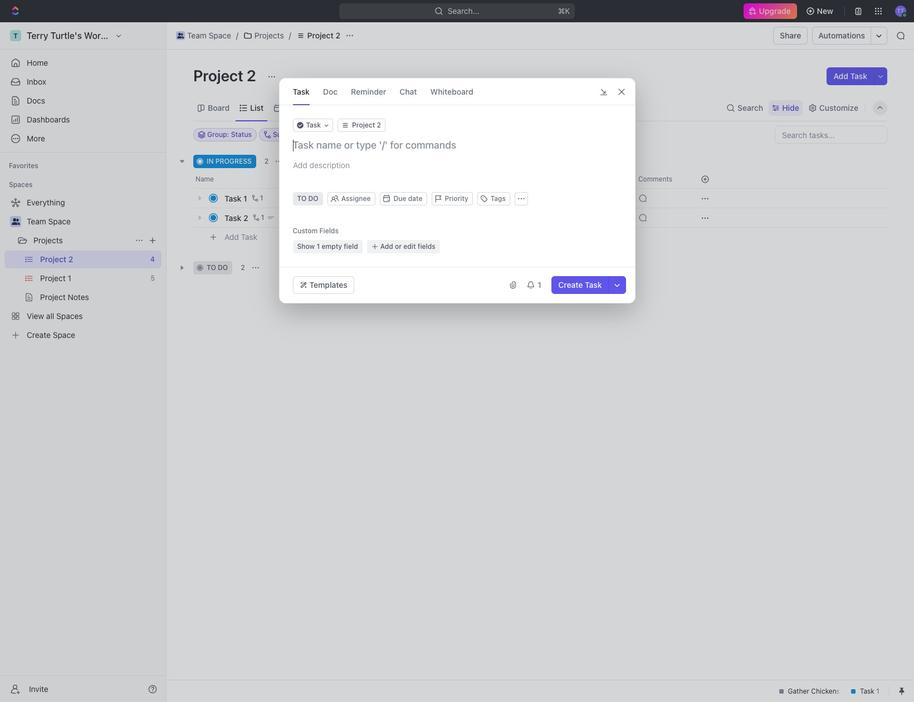 Task type: locate. For each thing, give the bounding box(es) containing it.
task
[[851, 71, 868, 81], [293, 87, 310, 96], [306, 121, 321, 129], [314, 157, 329, 166], [225, 194, 242, 203], [225, 213, 242, 223], [241, 232, 258, 242], [585, 280, 602, 290]]

templates button
[[293, 276, 354, 294]]

1 horizontal spatial /
[[289, 31, 291, 40]]

1 vertical spatial team space link
[[27, 213, 159, 231]]

customize button
[[805, 100, 862, 116]]

custom
[[293, 227, 318, 235]]

space right user group image
[[209, 31, 231, 40]]

0 vertical spatial to do
[[297, 195, 319, 203]]

gantt link
[[376, 100, 399, 116]]

to do up custom
[[297, 195, 319, 203]]

0 horizontal spatial team space
[[27, 217, 71, 226]]

1 vertical spatial do
[[218, 264, 228, 272]]

0 horizontal spatial to do
[[207, 264, 228, 272]]

1 vertical spatial 1 button
[[251, 212, 266, 224]]

table link
[[336, 100, 358, 116]]

0 horizontal spatial to
[[207, 264, 216, 272]]

tree inside sidebar navigation
[[4, 194, 162, 344]]

or
[[395, 242, 402, 251]]

0 vertical spatial team
[[187, 31, 207, 40]]

due
[[394, 195, 407, 203]]

user group image
[[11, 219, 20, 225]]

team
[[187, 31, 207, 40], [27, 217, 46, 226]]

team space right user group image
[[187, 31, 231, 40]]

task down task 2
[[241, 232, 258, 242]]

do
[[309, 195, 319, 203], [218, 264, 228, 272]]

1 horizontal spatial add task
[[299, 157, 329, 166]]

1 button left the create
[[522, 276, 548, 294]]

0 vertical spatial add task
[[834, 71, 868, 81]]

0 horizontal spatial /
[[236, 31, 239, 40]]

project 2
[[308, 31, 341, 40], [193, 66, 260, 85]]

task right the create
[[585, 280, 602, 290]]

1 vertical spatial to do
[[207, 264, 228, 272]]

due date button
[[380, 192, 427, 206]]

in progress
[[207, 157, 252, 166]]

0 horizontal spatial project
[[193, 66, 244, 85]]

0 vertical spatial 1 button
[[250, 193, 265, 204]]

new
[[818, 6, 834, 16]]

do down task 2
[[218, 264, 228, 272]]

team right user group icon
[[27, 217, 46, 226]]

1 vertical spatial projects link
[[33, 232, 130, 250]]

2 vertical spatial add task button
[[220, 231, 262, 244]]

1 horizontal spatial space
[[209, 31, 231, 40]]

1 horizontal spatial to do
[[297, 195, 319, 203]]

tags button
[[478, 192, 511, 206]]

share button
[[774, 27, 808, 45]]

projects
[[255, 31, 284, 40], [33, 236, 63, 245]]

2 / from the left
[[289, 31, 291, 40]]

0 horizontal spatial add task
[[225, 232, 258, 242]]

add task
[[834, 71, 868, 81], [299, 157, 329, 166], [225, 232, 258, 242]]

1 button right task 2
[[251, 212, 266, 224]]

add down task dropdown button
[[299, 157, 312, 166]]

2 horizontal spatial add task button
[[827, 67, 875, 85]]

0 vertical spatial add task button
[[827, 67, 875, 85]]

space right user group icon
[[48, 217, 71, 226]]

1
[[244, 194, 247, 203], [260, 194, 263, 202], [261, 213, 264, 222], [317, 242, 320, 251], [538, 280, 542, 290]]

0 horizontal spatial space
[[48, 217, 71, 226]]

add task down task 2
[[225, 232, 258, 242]]

1 inside dropdown button
[[538, 280, 542, 290]]

do up custom fields
[[309, 195, 319, 203]]

1 vertical spatial team
[[27, 217, 46, 226]]

project 2 inside 'project 2' link
[[308, 31, 341, 40]]

dialog
[[279, 78, 636, 304]]

fields
[[418, 242, 436, 251]]

/
[[236, 31, 239, 40], [289, 31, 291, 40]]

show
[[297, 242, 315, 251]]

1 vertical spatial project 2
[[193, 66, 260, 85]]

calendar link
[[282, 100, 318, 116]]

create task
[[559, 280, 602, 290]]

task down calendar
[[306, 121, 321, 129]]

1 vertical spatial add task button
[[286, 155, 333, 168]]

0 vertical spatial projects link
[[241, 29, 287, 42]]

1 vertical spatial team space
[[27, 217, 71, 226]]

0 vertical spatial project
[[308, 31, 334, 40]]

projects link inside sidebar navigation
[[33, 232, 130, 250]]

0 vertical spatial do
[[309, 195, 319, 203]]

team space
[[187, 31, 231, 40], [27, 217, 71, 226]]

doc
[[323, 87, 338, 96]]

to do
[[297, 195, 319, 203], [207, 264, 228, 272]]

1 horizontal spatial team space
[[187, 31, 231, 40]]

priority
[[445, 195, 469, 203]]

Search tasks... text field
[[776, 127, 887, 143]]

0 horizontal spatial projects
[[33, 236, 63, 245]]

1 right show
[[317, 242, 320, 251]]

0 horizontal spatial projects link
[[33, 232, 130, 250]]

share
[[780, 31, 802, 40]]

calendar
[[284, 103, 318, 112]]

task up customize
[[851, 71, 868, 81]]

1 horizontal spatial to
[[297, 195, 307, 203]]

1 vertical spatial space
[[48, 217, 71, 226]]

space
[[209, 31, 231, 40], [48, 217, 71, 226]]

1 horizontal spatial team space link
[[173, 29, 234, 42]]

due date
[[394, 195, 423, 203]]

Task name or type '/' for commands text field
[[293, 139, 624, 152]]

add
[[834, 71, 849, 81], [299, 157, 312, 166], [225, 232, 239, 242], [381, 242, 393, 251]]

1 vertical spatial project
[[193, 66, 244, 85]]

field
[[344, 242, 358, 251]]

to do down task 2
[[207, 264, 228, 272]]

2
[[336, 31, 341, 40], [247, 66, 256, 85], [265, 157, 269, 166], [244, 213, 248, 223], [241, 264, 245, 272]]

0 horizontal spatial project 2
[[193, 66, 260, 85]]

tree containing team space
[[4, 194, 162, 344]]

team space right user group icon
[[27, 217, 71, 226]]

0 vertical spatial team space link
[[173, 29, 234, 42]]

add task button down task dropdown button
[[286, 155, 333, 168]]

1 button right task 1
[[250, 193, 265, 204]]

add left or
[[381, 242, 393, 251]]

1 horizontal spatial add task button
[[286, 155, 333, 168]]

hide button
[[769, 100, 803, 116]]

docs
[[27, 96, 45, 105]]

to do inside to do dropdown button
[[297, 195, 319, 203]]

1 vertical spatial projects
[[33, 236, 63, 245]]

1 horizontal spatial team
[[187, 31, 207, 40]]

1 horizontal spatial project
[[308, 31, 334, 40]]

task button
[[293, 79, 310, 105]]

1 horizontal spatial do
[[309, 195, 319, 203]]

assignee button
[[329, 195, 375, 203]]

add task button up customize
[[827, 67, 875, 85]]

add task button down task 2
[[220, 231, 262, 244]]

inbox
[[27, 77, 46, 86]]

priority button
[[432, 192, 473, 206]]

0 horizontal spatial team
[[27, 217, 46, 226]]

team space link
[[173, 29, 234, 42], [27, 213, 159, 231]]

home
[[27, 58, 48, 67]]

task button
[[293, 119, 333, 132]]

board
[[208, 103, 230, 112]]

search
[[738, 103, 764, 112]]

board link
[[206, 100, 230, 116]]

add task up customize
[[834, 71, 868, 81]]

custom fields
[[293, 227, 339, 235]]

add inside button
[[381, 242, 393, 251]]

0 vertical spatial project 2
[[308, 31, 341, 40]]

⌘k
[[559, 6, 571, 16]]

whiteboard
[[431, 87, 474, 96]]

tree
[[4, 194, 162, 344]]

home link
[[4, 54, 162, 72]]

date
[[408, 195, 423, 203]]

0 vertical spatial projects
[[255, 31, 284, 40]]

assignee
[[341, 195, 371, 203]]

add task down task dropdown button
[[299, 157, 329, 166]]

0 horizontal spatial team space link
[[27, 213, 159, 231]]

tags button
[[478, 192, 511, 206]]

empty
[[322, 242, 342, 251]]

1 horizontal spatial project 2
[[308, 31, 341, 40]]

task down task 1
[[225, 213, 242, 223]]

project inside 'project 2' link
[[308, 31, 334, 40]]

projects link
[[241, 29, 287, 42], [33, 232, 130, 250]]

create task button
[[552, 276, 609, 294]]

team right user group image
[[187, 31, 207, 40]]

add task button
[[827, 67, 875, 85], [286, 155, 333, 168], [220, 231, 262, 244]]

0 vertical spatial to
[[297, 195, 307, 203]]

hide
[[783, 103, 800, 112]]

project
[[308, 31, 334, 40], [193, 66, 244, 85]]

1 left the create
[[538, 280, 542, 290]]

reminder button
[[351, 79, 386, 105]]

favorites
[[9, 162, 38, 170]]

projects inside tree
[[33, 236, 63, 245]]

1 horizontal spatial projects
[[255, 31, 284, 40]]

1 horizontal spatial projects link
[[241, 29, 287, 42]]

to do button
[[293, 192, 323, 206]]

task 1
[[225, 194, 247, 203]]

edit
[[404, 242, 416, 251]]

2 vertical spatial 1 button
[[522, 276, 548, 294]]

spaces
[[9, 181, 33, 189]]



Task type: vqa. For each thing, say whether or not it's contained in the screenshot.
the leftmost to do
yes



Task type: describe. For each thing, give the bounding box(es) containing it.
1 / from the left
[[236, 31, 239, 40]]

in
[[207, 157, 214, 166]]

doc button
[[323, 79, 338, 105]]

whiteboard button
[[431, 79, 474, 105]]

search...
[[448, 6, 480, 16]]

upgrade link
[[744, 3, 797, 19]]

space inside tree
[[48, 217, 71, 226]]

add or edit fields
[[381, 242, 436, 251]]

task up task 2
[[225, 194, 242, 203]]

table
[[338, 103, 358, 112]]

team space inside tree
[[27, 217, 71, 226]]

to inside dropdown button
[[297, 195, 307, 203]]

add or edit fields button
[[367, 240, 440, 254]]

fields
[[320, 227, 339, 235]]

search button
[[724, 100, 767, 116]]

1 right task 2
[[261, 213, 264, 222]]

tags
[[491, 195, 506, 203]]

team inside sidebar navigation
[[27, 217, 46, 226]]

priority button
[[432, 192, 473, 206]]

automations
[[819, 31, 866, 40]]

dashboards link
[[4, 111, 162, 129]]

0 vertical spatial team space
[[187, 31, 231, 40]]

add down task 2
[[225, 232, 239, 242]]

project 2 link
[[294, 29, 343, 42]]

favorites button
[[4, 159, 43, 173]]

inbox link
[[4, 73, 162, 91]]

1 vertical spatial add task
[[299, 157, 329, 166]]

task inside dropdown button
[[306, 121, 321, 129]]

task 2
[[225, 213, 248, 223]]

2 horizontal spatial add task
[[834, 71, 868, 81]]

task inside button
[[585, 280, 602, 290]]

customize
[[820, 103, 859, 112]]

1 button
[[522, 276, 548, 294]]

0 horizontal spatial do
[[218, 264, 228, 272]]

1 button for 1
[[250, 193, 265, 204]]

user group image
[[177, 33, 184, 38]]

1 vertical spatial to
[[207, 264, 216, 272]]

0 horizontal spatial add task button
[[220, 231, 262, 244]]

docs link
[[4, 92, 162, 110]]

task down task dropdown button
[[314, 157, 329, 166]]

2 vertical spatial add task
[[225, 232, 258, 242]]

sidebar navigation
[[0, 22, 167, 703]]

dialog containing task
[[279, 78, 636, 304]]

invite
[[29, 685, 48, 694]]

dashboards
[[27, 115, 70, 124]]

list link
[[248, 100, 264, 116]]

show 1 empty field
[[297, 242, 358, 251]]

1 button for 2
[[251, 212, 266, 224]]

do inside dropdown button
[[309, 195, 319, 203]]

chat button
[[400, 79, 417, 105]]

automations button
[[814, 27, 871, 44]]

task up calendar
[[293, 87, 310, 96]]

templates
[[310, 280, 348, 290]]

1 up task 2
[[244, 194, 247, 203]]

upgrade
[[760, 6, 792, 16]]

0 vertical spatial space
[[209, 31, 231, 40]]

create
[[559, 280, 583, 290]]

new button
[[802, 2, 841, 20]]

list
[[250, 103, 264, 112]]

progress
[[216, 157, 252, 166]]

chat
[[400, 87, 417, 96]]

1 right task 1
[[260, 194, 263, 202]]

reminder
[[351, 87, 386, 96]]

gantt
[[379, 103, 399, 112]]

add up customize
[[834, 71, 849, 81]]



